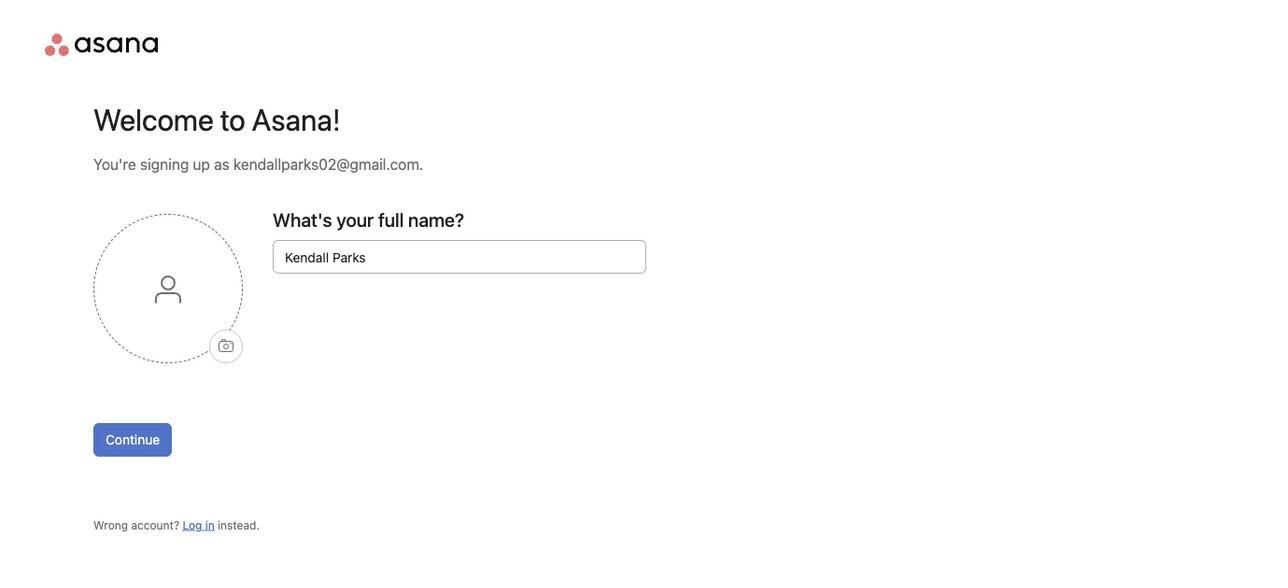 Task type: describe. For each thing, give the bounding box(es) containing it.
signing
[[140, 156, 189, 173]]

continue
[[106, 432, 160, 448]]

kendallparks02@gmail.com.
[[233, 156, 424, 173]]

account?
[[131, 519, 179, 532]]

up
[[193, 156, 210, 173]]

as
[[214, 156, 230, 173]]

log in button
[[183, 517, 215, 533]]

instead.
[[218, 519, 260, 532]]

your
[[337, 208, 374, 230]]

wrong account? log in instead.
[[93, 519, 260, 532]]

welcome
[[93, 102, 214, 137]]

upload new photo image
[[219, 339, 234, 354]]

full name?
[[378, 208, 464, 230]]

welcome to asana!
[[93, 102, 341, 137]]

in
[[205, 519, 215, 532]]

you're signing up as kendallparks02@gmail.com.
[[93, 156, 424, 173]]

continue button
[[93, 423, 172, 457]]

what's
[[273, 208, 332, 230]]

to asana!
[[220, 102, 341, 137]]



Task type: locate. For each thing, give the bounding box(es) containing it.
What's your full name? text field
[[273, 240, 646, 274]]

wrong
[[93, 519, 128, 532]]

asana image
[[45, 34, 158, 56]]

what's your full name?
[[273, 208, 464, 230]]

you're
[[93, 156, 136, 173]]

log
[[183, 519, 202, 532]]



Task type: vqa. For each thing, say whether or not it's contained in the screenshot.
FULL NAME? in the left of the page
yes



